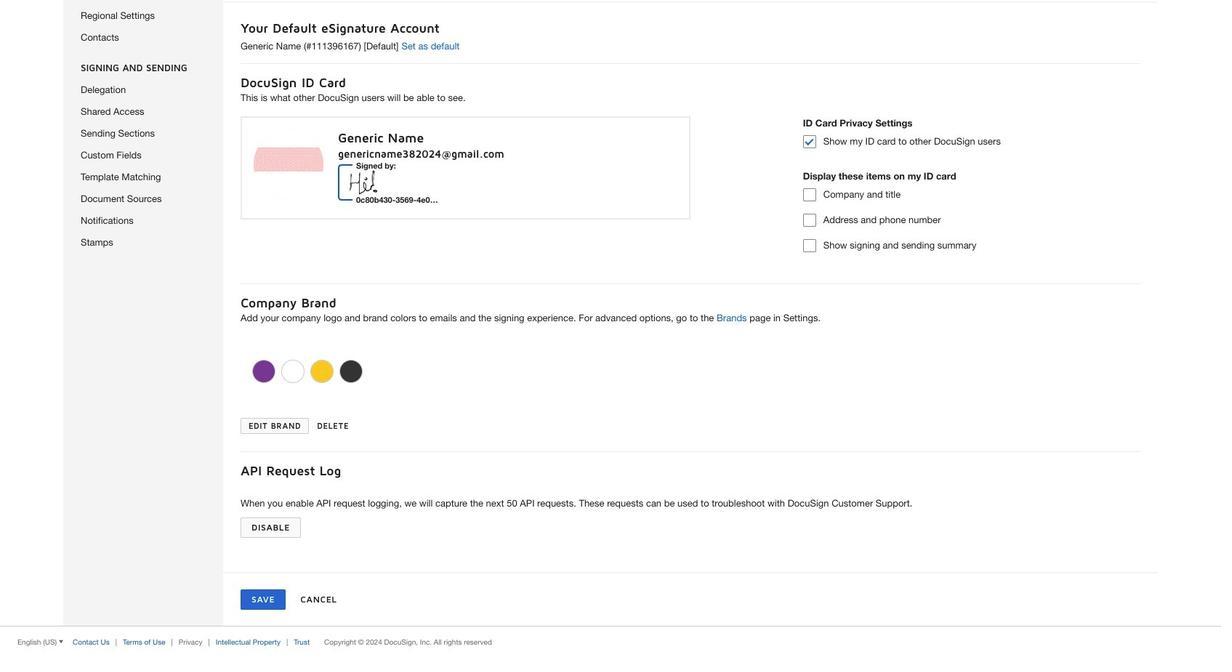 Task type: vqa. For each thing, say whether or not it's contained in the screenshot.
the View Shared Folders image
no



Task type: locate. For each thing, give the bounding box(es) containing it.
more info region
[[0, 626, 1221, 657]]

generic name image
[[342, 164, 417, 201]]



Task type: describe. For each thing, give the bounding box(es) containing it.
upload or change your profile image image
[[254, 129, 323, 199]]



